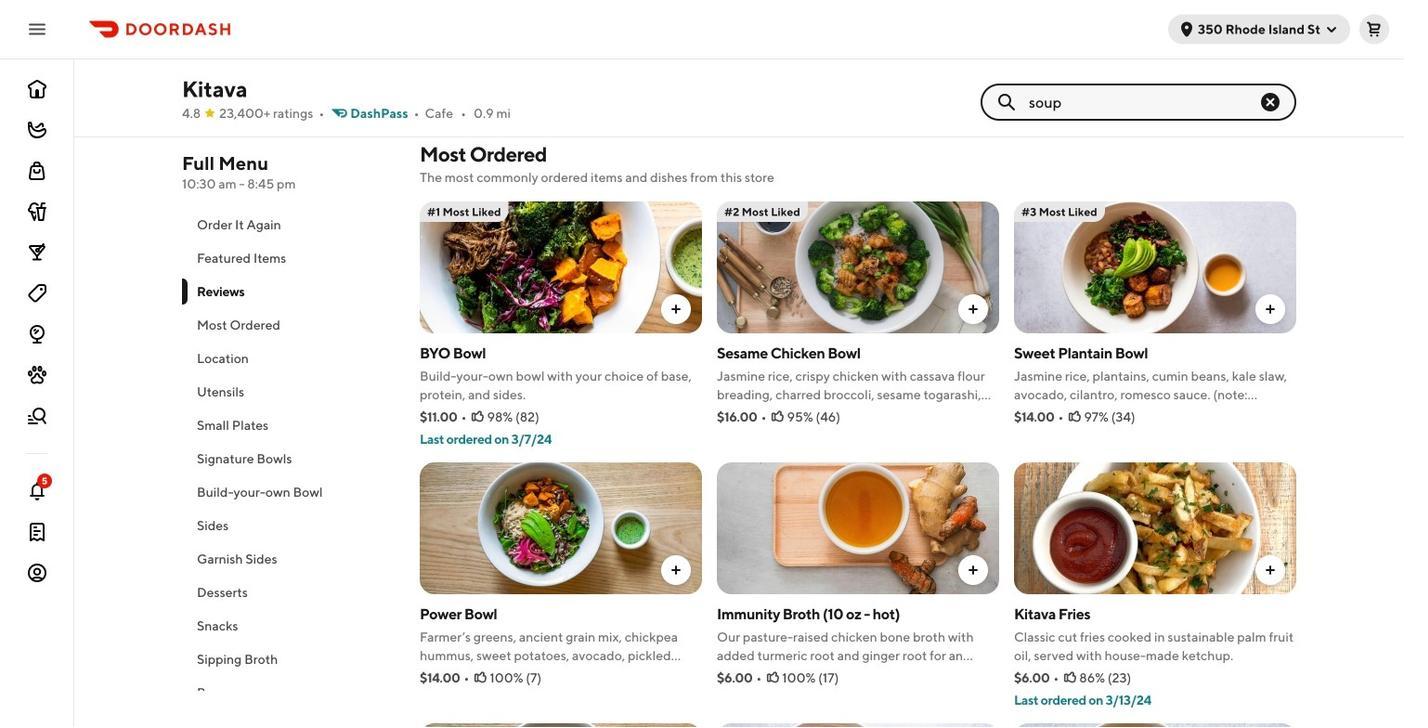 Task type: locate. For each thing, give the bounding box(es) containing it.
sweet plantain bowl image
[[1014, 202, 1297, 334]]

1 add item to cart image from the left
[[669, 302, 684, 317]]

1 horizontal spatial add item to cart image
[[1263, 302, 1278, 317]]

sesame chicken bowl image
[[717, 202, 1000, 334]]

add item to cart image
[[669, 302, 684, 317], [1263, 302, 1278, 317]]

add item to cart image for power bowl image
[[669, 563, 684, 578]]

add item to cart image for kitava fries 'image'
[[1263, 563, 1278, 578]]

add item to cart image
[[966, 302, 981, 317], [669, 563, 684, 578], [966, 563, 981, 578], [1263, 563, 1278, 578]]

2 add item to cart image from the left
[[1263, 302, 1278, 317]]

0 items, open order cart image
[[1368, 22, 1382, 37]]

add item to cart image for sweet plantain bowl image
[[1263, 302, 1278, 317]]

byo bowl image
[[420, 202, 702, 334]]

immunity broth (10 oz - hot) image
[[717, 463, 1000, 595]]

0 horizontal spatial add item to cart image
[[669, 302, 684, 317]]

add item to cart image for the byo bowl image
[[669, 302, 684, 317]]

Item Search search field
[[1029, 92, 1260, 112]]



Task type: vqa. For each thing, say whether or not it's contained in the screenshot.
Add item to cart icon related to KITAVA FRIES image
yes



Task type: describe. For each thing, give the bounding box(es) containing it.
add item to cart image for sesame chicken bowl image
[[966, 302, 981, 317]]

power bowl image
[[420, 463, 702, 595]]

add item to cart image for immunity broth (10 oz - hot) "image"
[[966, 563, 981, 578]]

kitava fries image
[[1014, 463, 1297, 595]]

open menu image
[[26, 18, 48, 40]]



